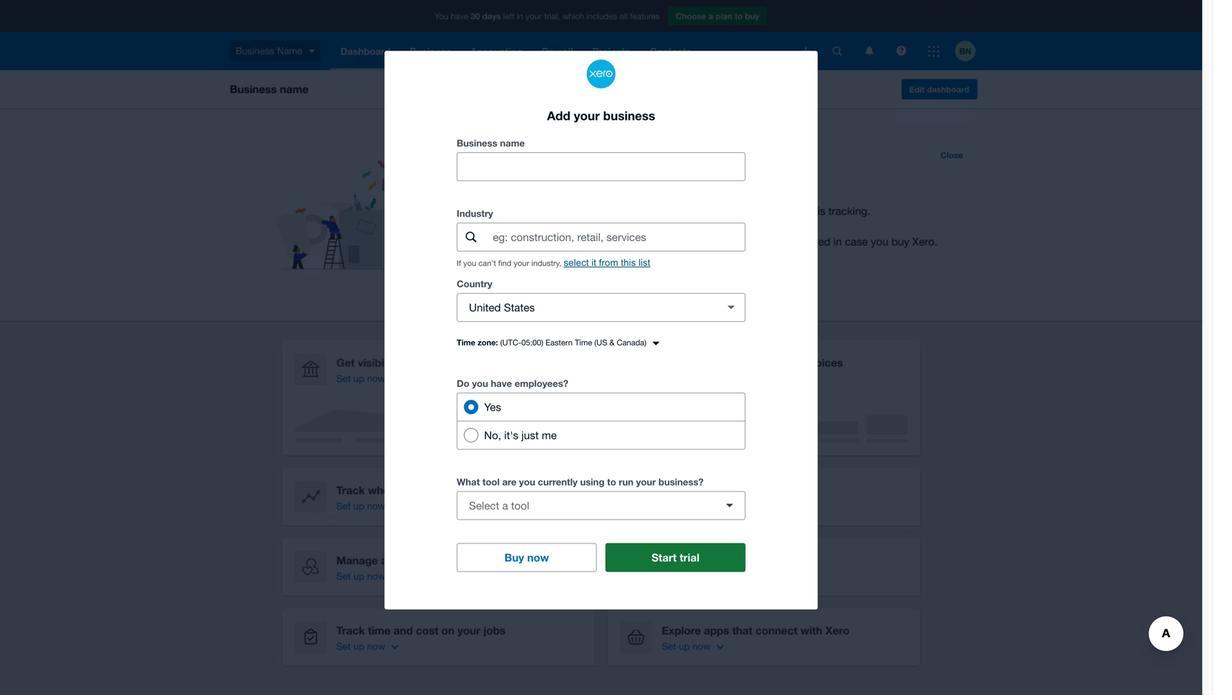 Task type: describe. For each thing, give the bounding box(es) containing it.
country
[[457, 278, 492, 290]]

business
[[457, 137, 497, 149]]

start trial button
[[606, 543, 746, 572]]

tool inside select a tool "popup button"
[[511, 499, 529, 512]]

Industry field
[[491, 223, 745, 251]]

Country field
[[458, 294, 711, 321]]

it
[[592, 257, 596, 268]]

if you can't find your industry, select it from this list
[[457, 257, 650, 268]]

you for can't
[[463, 258, 476, 268]]

time zone: (utc-05:00) eastern time (us & canada)
[[457, 338, 647, 347]]

find
[[498, 258, 512, 268]]

name
[[500, 137, 525, 149]]

add your business
[[547, 108, 655, 123]]

select a tool button
[[457, 491, 746, 520]]

0 horizontal spatial tool
[[483, 477, 500, 488]]

if
[[457, 258, 461, 268]]

1 time from the left
[[457, 338, 475, 347]]

do
[[457, 378, 469, 389]]

Business name field
[[458, 153, 745, 180]]

no, it's just me
[[484, 429, 557, 442]]

what tool are you currently using to run your business?
[[457, 477, 704, 488]]

xero image
[[587, 60, 616, 89]]

this
[[621, 257, 636, 268]]

clear image
[[717, 293, 746, 322]]

canada)
[[617, 338, 647, 347]]

eastern
[[546, 338, 573, 347]]

your inside if you can't find your industry, select it from this list
[[514, 258, 529, 268]]

05:00)
[[522, 338, 543, 347]]

now
[[527, 551, 549, 564]]

(utc-
[[500, 338, 522, 347]]

can't
[[479, 258, 496, 268]]

select it from this list button
[[564, 257, 650, 269]]

2 vertical spatial you
[[519, 477, 535, 488]]

are
[[502, 477, 517, 488]]

from
[[599, 257, 618, 268]]

&
[[610, 338, 615, 347]]

add
[[547, 108, 571, 123]]



Task type: vqa. For each thing, say whether or not it's contained in the screenshot.
Tool in the popup button
yes



Task type: locate. For each thing, give the bounding box(es) containing it.
you inside if you can't find your industry, select it from this list
[[463, 258, 476, 268]]

0 horizontal spatial your
[[514, 258, 529, 268]]

1 horizontal spatial tool
[[511, 499, 529, 512]]

what
[[457, 477, 480, 488]]

select
[[469, 499, 499, 512]]

it's
[[504, 429, 519, 442]]

run
[[619, 477, 634, 488]]

0 vertical spatial your
[[574, 108, 600, 123]]

you right if
[[463, 258, 476, 268]]

2 vertical spatial your
[[636, 477, 656, 488]]

1 horizontal spatial time
[[575, 338, 592, 347]]

2 time from the left
[[575, 338, 592, 347]]

start trial
[[652, 551, 700, 564]]

using
[[580, 477, 605, 488]]

do you have employees? group
[[457, 393, 746, 450]]

tool left are
[[483, 477, 500, 488]]

me
[[542, 429, 557, 442]]

tool right a
[[511, 499, 529, 512]]

time
[[457, 338, 475, 347], [575, 338, 592, 347]]

you right are
[[519, 477, 535, 488]]

just
[[522, 429, 539, 442]]

1 horizontal spatial your
[[574, 108, 600, 123]]

business?
[[659, 477, 704, 488]]

0 vertical spatial tool
[[483, 477, 500, 488]]

business name
[[457, 137, 525, 149]]

time left (us
[[575, 338, 592, 347]]

to
[[607, 477, 616, 488]]

buy now button
[[457, 543, 597, 572]]

select a tool
[[469, 499, 529, 512]]

currently
[[538, 477, 578, 488]]

employees?
[[515, 378, 568, 389]]

0 vertical spatial you
[[463, 258, 476, 268]]

list
[[639, 257, 650, 268]]

zone:
[[478, 338, 498, 347]]

a
[[502, 499, 508, 512]]

your
[[574, 108, 600, 123], [514, 258, 529, 268], [636, 477, 656, 488]]

2 horizontal spatial your
[[636, 477, 656, 488]]

search icon image
[[466, 232, 477, 243]]

1 vertical spatial your
[[514, 258, 529, 268]]

start
[[652, 551, 677, 564]]

1 vertical spatial tool
[[511, 499, 529, 512]]

do you have employees?
[[457, 378, 568, 389]]

select
[[564, 257, 589, 268]]

yes
[[484, 401, 501, 413]]

buy now
[[505, 551, 549, 564]]

tool
[[483, 477, 500, 488], [511, 499, 529, 512]]

your right find
[[514, 258, 529, 268]]

(us
[[595, 338, 607, 347]]

buy
[[505, 551, 524, 564]]

have
[[491, 378, 512, 389]]

you for have
[[472, 378, 488, 389]]

business
[[603, 108, 655, 123]]

0 horizontal spatial time
[[457, 338, 475, 347]]

your right run
[[636, 477, 656, 488]]

your right add
[[574, 108, 600, 123]]

industry
[[457, 208, 493, 219]]

industry,
[[532, 258, 562, 268]]

no,
[[484, 429, 501, 442]]

trial
[[680, 551, 700, 564]]

time left zone:
[[457, 338, 475, 347]]

1 vertical spatial you
[[472, 378, 488, 389]]

you
[[463, 258, 476, 268], [472, 378, 488, 389], [519, 477, 535, 488]]

you right do
[[472, 378, 488, 389]]



